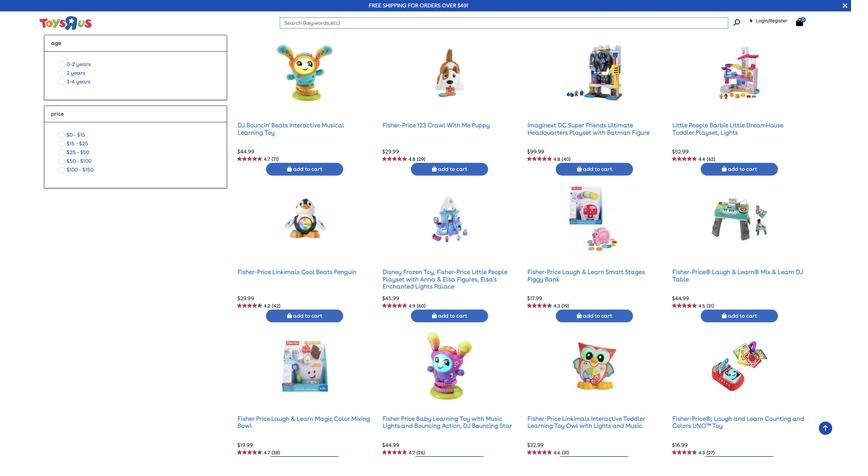 Task type: vqa. For each thing, say whether or not it's contained in the screenshot.


Task type: locate. For each thing, give the bounding box(es) containing it.
playset inside imaginext dc super friends ultimate headquarters playset with batman figure
[[570, 129, 592, 136]]

0 horizontal spatial music
[[486, 416, 502, 423]]

1 vertical spatial dj
[[796, 269, 804, 276]]

fisher-price laugh & learn smart stages piggy bank link
[[528, 269, 645, 283]]

0 horizontal spatial playset
[[383, 276, 405, 283]]

1 vertical spatial $44.99
[[673, 296, 690, 302]]

$50 down $25 - $50 "button"
[[67, 158, 76, 164]]

2 up 3-
[[67, 70, 70, 76]]

0 vertical spatial $44.99
[[238, 149, 255, 155]]

0 horizontal spatial 4.3
[[554, 304, 561, 309]]

dc
[[558, 122, 567, 129]]

1 vertical spatial (31)
[[707, 304, 714, 309]]

1 vertical spatial interactive
[[592, 416, 622, 423]]

fisher- inside disney frozen toy, fisher-price little people playset with anna & elsa figures, elsa's enchanted lights palace
[[437, 269, 457, 276]]

1 horizontal spatial toddler
[[673, 129, 695, 136]]

1 horizontal spatial $50
[[80, 149, 90, 156]]

beats inside dj bouncin' beats interactive musical learning toy
[[272, 122, 288, 129]]

1 horizontal spatial linkimals
[[563, 416, 590, 423]]

dj bouncin' beats interactive musical learning toy image
[[277, 39, 333, 106]]

price for fisher price laugh & learn magic color mixing bowl
[[256, 416, 270, 423]]

0 horizontal spatial $29.99
[[238, 296, 254, 302]]

- down $0 - $15
[[76, 141, 78, 147]]

0 horizontal spatial 4.9
[[409, 304, 416, 309]]

(40)
[[562, 157, 571, 162]]

2
[[72, 61, 75, 67], [67, 70, 70, 76]]

4.8 left (40)
[[554, 157, 561, 162]]

& right play
[[101, 8, 105, 14]]

fisher-price®; laugh and learn counting and colors uno™ toy image
[[713, 333, 768, 400]]

2 horizontal spatial 4.8
[[554, 157, 561, 162]]

ons
[[79, 16, 87, 23]]

dress
[[106, 8, 120, 14]]

toy inside dj bouncin' beats interactive musical learning toy
[[265, 129, 275, 136]]

toy inside fisher-price®; laugh and learn counting and colors uno™ toy
[[713, 423, 723, 430]]

baby
[[417, 416, 432, 423]]

little up elsa's
[[472, 269, 487, 276]]

4.7 (38)
[[264, 451, 280, 456]]

toddler inside little people barbie little dreamhouse toddler playset, lights
[[673, 129, 695, 136]]

shopping bag image for little people barbie little dreamhouse toddler playset, lights
[[722, 167, 727, 172]]

disney
[[383, 269, 402, 276]]

shopping bag image for imaginext dc super friends ultimate headquarters playset with batman figure
[[577, 167, 582, 172]]

fisher-price laugh & learn smart stages piggy bank
[[528, 269, 645, 283]]

learning inside the fisher-price linkimals interactive toddler learning toy owl with lights and music
[[528, 423, 553, 430]]

1 horizontal spatial 2
[[72, 61, 75, 67]]

2 bouncing from the left
[[472, 423, 499, 430]]

play
[[88, 8, 100, 14]]

0 vertical spatial toddler
[[673, 129, 695, 136]]

fisher inside fisher price laugh & learn magic color mixing bowl
[[238, 416, 255, 423]]

1 horizontal spatial 4.6
[[554, 451, 561, 456]]

learn left counting
[[747, 416, 764, 423]]

to
[[305, 19, 310, 26], [450, 19, 455, 26], [595, 19, 600, 26], [740, 19, 745, 26], [305, 166, 310, 173], [450, 166, 455, 173], [595, 166, 600, 173], [740, 166, 745, 173], [305, 313, 310, 320], [450, 313, 455, 320], [595, 313, 600, 320], [740, 313, 745, 320]]

fisher- for fisher-price® laugh & learn® mix & learn dj table
[[673, 269, 693, 276]]

0 horizontal spatial $100
[[67, 167, 78, 173]]

1 horizontal spatial learning
[[433, 416, 459, 423]]

disney frozen toy, fisher-price little people playset with anna & elsa figures, elsa's enchanted lights palace image
[[422, 186, 478, 253]]

4.9 for 4.9 (60)
[[409, 304, 416, 309]]

2 vertical spatial learning
[[528, 423, 553, 430]]

0 vertical spatial dj
[[238, 122, 245, 129]]

(31)
[[707, 10, 714, 15], [707, 304, 714, 309], [562, 451, 569, 456]]

4.3 for bank
[[554, 304, 561, 309]]

$15 inside button
[[77, 132, 85, 138]]

4.7 left (38)
[[264, 451, 270, 456]]

shopping bag image for fisher-price laugh & learn smart stages piggy bank
[[577, 314, 582, 319]]

fisher-price linkimals cool beats penguin image
[[277, 186, 333, 253]]

2 vertical spatial (31)
[[562, 451, 569, 456]]

owl
[[567, 423, 579, 430]]

0 horizontal spatial 4.6
[[409, 10, 416, 15]]

1 horizontal spatial fisher
[[383, 416, 400, 423]]

0 horizontal spatial people
[[489, 269, 508, 276]]

4.7 left (26)
[[409, 451, 415, 456]]

0 vertical spatial people
[[690, 122, 709, 129]]

0-
[[67, 61, 72, 67]]

laugh for smart
[[563, 269, 581, 276]]

years inside button
[[76, 61, 91, 67]]

1 vertical spatial years
[[71, 70, 85, 76]]

0 vertical spatial $50
[[80, 149, 90, 156]]

1 horizontal spatial dj
[[464, 423, 471, 430]]

1 vertical spatial playset
[[383, 276, 405, 283]]

laugh
[[563, 269, 581, 276], [713, 269, 731, 276], [272, 416, 290, 423], [715, 416, 733, 423]]

playset down the super
[[570, 129, 592, 136]]

shopping bag image
[[797, 18, 804, 26], [287, 20, 292, 25], [432, 20, 437, 25], [577, 20, 582, 25], [287, 167, 292, 172], [287, 314, 292, 319], [432, 314, 437, 319], [722, 314, 727, 319]]

& left smart
[[582, 269, 587, 276]]

2 vertical spatial $44.99
[[383, 443, 400, 449]]

$15 - $25
[[67, 141, 88, 147]]

fisher-price linkimals cool beats penguin
[[238, 269, 357, 276]]

price for fisher-price 123 crawl with me puppy
[[402, 122, 416, 129]]

- inside button
[[76, 141, 78, 147]]

disney frozen toy, fisher-price little people playset with anna & elsa figures, elsa's enchanted lights palace
[[383, 269, 508, 290]]

music
[[486, 416, 502, 423], [626, 423, 642, 430]]

1 horizontal spatial $100
[[80, 158, 92, 164]]

fisher-price linkimals interactive toddler learning toy owl with lights and music image
[[567, 333, 623, 400]]

$25 down $15 - $25 button
[[67, 149, 76, 156]]

$100 down $50 - $100 button at left
[[67, 167, 78, 173]]

learn inside fisher price laugh & learn magic color mixing bowl
[[297, 416, 314, 423]]

add to cart
[[292, 19, 323, 26], [437, 19, 468, 26], [582, 19, 613, 26], [727, 19, 758, 26], [292, 166, 323, 173], [437, 166, 468, 173], [582, 166, 613, 173], [727, 166, 758, 173], [292, 313, 323, 320], [437, 313, 468, 320], [582, 313, 613, 320], [727, 313, 758, 320]]

for
[[408, 2, 419, 9]]

0 vertical spatial (31)
[[707, 10, 714, 15]]

people up playset,
[[690, 122, 709, 129]]

smart
[[606, 269, 624, 276]]

2 up the 2 years
[[72, 61, 75, 67]]

price inside disney frozen toy, fisher-price little people playset with anna & elsa figures, elsa's enchanted lights palace
[[457, 269, 470, 276]]

fisher-price linkimals cool beats penguin link
[[238, 269, 357, 276]]

1 horizontal spatial 4.3
[[699, 451, 706, 456]]

years right 4
[[76, 78, 91, 85]]

learn left smart
[[588, 269, 605, 276]]

1 horizontal spatial playset
[[570, 129, 592, 136]]

pretend
[[67, 8, 87, 14]]

$44.99
[[238, 149, 255, 155], [673, 296, 690, 302], [383, 443, 400, 449]]

0 horizontal spatial beats
[[272, 122, 288, 129]]

learn inside fisher-price® laugh & learn® mix & learn dj table
[[778, 269, 795, 276]]

0 vertical spatial $15
[[77, 132, 85, 138]]

0 vertical spatial 4.6
[[409, 10, 416, 15]]

(4)
[[562, 10, 568, 15]]

fisher price laugh & learn magic color mixing bowl
[[238, 416, 370, 430]]

0 horizontal spatial $25
[[67, 149, 76, 156]]

$150
[[82, 167, 94, 173]]

$99.99
[[528, 149, 545, 155]]

4.7 left the '(71)'
[[264, 157, 270, 162]]

3-
[[67, 78, 72, 85]]

0 vertical spatial linkimals
[[273, 269, 300, 276]]

cart
[[312, 19, 323, 26], [457, 19, 468, 26], [602, 19, 613, 26], [747, 19, 758, 26], [312, 166, 323, 173], [457, 166, 468, 173], [602, 166, 613, 173], [747, 166, 758, 173], [312, 313, 323, 320], [457, 313, 468, 320], [602, 313, 613, 320], [747, 313, 758, 320]]

2 vertical spatial dj
[[464, 423, 471, 430]]

dj bouncin' beats interactive musical learning toy
[[238, 122, 344, 136]]

bouncing left star
[[472, 423, 499, 430]]

0 horizontal spatial linkimals
[[273, 269, 300, 276]]

fisher price baby learning toy with music lights and bouncing action, dj bouncing star image
[[422, 333, 478, 400]]

4.8 for imaginext dc super friends ultimate headquarters playset with batman figure
[[554, 157, 561, 162]]

free shipping for orders over $49!
[[369, 2, 469, 9]]

- down $25 - $50
[[77, 158, 79, 164]]

0 vertical spatial $100
[[80, 158, 92, 164]]

playset inside disney frozen toy, fisher-price little people playset with anna & elsa figures, elsa's enchanted lights palace
[[383, 276, 405, 283]]

1 horizontal spatial 4.8
[[409, 157, 416, 162]]

- left the $150
[[79, 167, 81, 173]]

piggy
[[528, 276, 544, 283]]

1 vertical spatial people
[[489, 269, 508, 276]]

$15 up $15 - $25
[[77, 132, 85, 138]]

price inside fisher price baby learning toy with music lights and bouncing action, dj bouncing star
[[401, 416, 415, 423]]

0 horizontal spatial toddler
[[624, 416, 646, 423]]

interactive
[[290, 122, 320, 129], [592, 416, 622, 423]]

$25 inside button
[[79, 141, 88, 147]]

None search field
[[280, 17, 740, 29]]

ride-ons
[[67, 16, 87, 23]]

0 vertical spatial music
[[486, 416, 502, 423]]

& inside fisher price laugh & learn magic color mixing bowl
[[291, 416, 295, 423]]

little people barbie little dreamhouse toddler playset, lights link
[[673, 122, 784, 136]]

toy right uno™
[[713, 423, 723, 430]]

fisher-price® laugh & learn® mix & learn dj table image
[[713, 186, 768, 253]]

1 vertical spatial music
[[626, 423, 642, 430]]

laugh inside fisher-price laugh & learn smart stages piggy bank
[[563, 269, 581, 276]]

4.4 (62)
[[699, 157, 716, 162]]

1 horizontal spatial 4.9
[[699, 10, 706, 15]]

& inside disney frozen toy, fisher-price little people playset with anna & elsa figures, elsa's enchanted lights palace
[[437, 276, 442, 283]]

elsa
[[443, 276, 456, 283]]

(37)
[[417, 10, 425, 15]]

train
[[88, 25, 101, 31]]

1 vertical spatial toddler
[[624, 416, 646, 423]]

0 horizontal spatial interactive
[[290, 122, 320, 129]]

2 years
[[67, 70, 85, 76]]

price inside the fisher-price linkimals interactive toddler learning toy owl with lights and music
[[547, 416, 561, 423]]

$100 up the $150
[[80, 158, 92, 164]]

0 horizontal spatial 2
[[67, 70, 70, 76]]

$25 up $25 - $50
[[79, 141, 88, 147]]

4.8 left '(29)'
[[409, 157, 416, 162]]

price for fisher-price linkimals cool beats penguin
[[257, 269, 271, 276]]

laugh for mix
[[713, 269, 731, 276]]

learning inside fisher price baby learning toy with music lights and bouncing action, dj bouncing star
[[433, 416, 459, 423]]

fisher- inside the fisher-price linkimals interactive toddler learning toy owl with lights and music
[[528, 416, 547, 423]]

1 vertical spatial $100
[[67, 167, 78, 173]]

1 vertical spatial 4.6
[[554, 451, 561, 456]]

years inside button
[[71, 70, 85, 76]]

(19)
[[562, 304, 570, 309]]

0 vertical spatial playset
[[570, 129, 592, 136]]

0 horizontal spatial little
[[472, 269, 487, 276]]

music inside fisher price baby learning toy with music lights and bouncing action, dj bouncing star
[[486, 416, 502, 423]]

0 vertical spatial 4.3
[[554, 304, 561, 309]]

fisher for and
[[383, 416, 400, 423]]

learning up the action,
[[433, 416, 459, 423]]

-
[[74, 132, 76, 138], [76, 141, 78, 147], [77, 149, 79, 156], [77, 158, 79, 164], [79, 167, 81, 173]]

3-4 years
[[67, 78, 91, 85]]

2 vertical spatial years
[[76, 78, 91, 85]]

- for $0
[[74, 132, 76, 138]]

1 horizontal spatial $44.99
[[383, 443, 400, 449]]

0 horizontal spatial dj
[[238, 122, 245, 129]]

star
[[500, 423, 512, 430]]

0 vertical spatial 4.9
[[699, 10, 706, 15]]

years up 3-4 years
[[71, 70, 85, 76]]

learn for fisher price laugh & learn magic color mixing bowl
[[297, 416, 314, 423]]

1 vertical spatial $50
[[67, 158, 76, 164]]

beats right bouncin'
[[272, 122, 288, 129]]

beats right the cool
[[316, 269, 333, 276]]

fisher price baby learning toy with music lights and bouncing action, dj bouncing star
[[383, 416, 512, 430]]

enchanted
[[383, 283, 414, 290]]

$100 - $150 button
[[56, 166, 96, 174]]

1 vertical spatial learning
[[433, 416, 459, 423]]

1 vertical spatial 4.3
[[699, 451, 706, 456]]

bowl
[[238, 423, 252, 430]]

with inside fisher price baby learning toy with music lights and bouncing action, dj bouncing star
[[472, 416, 485, 423]]

- inside "button"
[[77, 149, 79, 156]]

0 vertical spatial years
[[76, 61, 91, 67]]

4.3 left (27)
[[699, 451, 706, 456]]

learning up $32.99
[[528, 423, 553, 430]]

$44.99 for dj bouncin' beats interactive musical learning toy
[[238, 149, 255, 155]]

dj
[[238, 122, 245, 129], [796, 269, 804, 276], [464, 423, 471, 430]]

shopping bag image for fisher-price 123 crawl with me puppy
[[432, 167, 437, 172]]

people inside disney frozen toy, fisher-price little people playset with anna & elsa figures, elsa's enchanted lights palace
[[489, 269, 508, 276]]

with inside imaginext dc super friends ultimate headquarters playset with batman figure
[[593, 129, 606, 136]]

toy down bouncin'
[[265, 129, 275, 136]]

laugh inside fisher-price®; laugh and learn counting and colors uno™ toy
[[715, 416, 733, 423]]

2 horizontal spatial little
[[730, 122, 745, 129]]

laugh inside fisher-price® laugh & learn® mix & learn dj table
[[713, 269, 731, 276]]

$29.99 for fisher-price 123 crawl with me puppy
[[383, 149, 399, 155]]

shopping bag image inside 0 link
[[797, 18, 804, 26]]

price®
[[693, 269, 711, 276]]

1 vertical spatial 4.9
[[409, 304, 416, 309]]

1 vertical spatial $15
[[67, 141, 75, 147]]

linkimals up owl
[[563, 416, 590, 423]]

orders
[[420, 2, 441, 9]]

1 fisher from the left
[[238, 416, 255, 423]]

dj inside fisher-price® laugh & learn® mix & learn dj table
[[796, 269, 804, 276]]

years inside "button"
[[76, 78, 91, 85]]

& left magic
[[291, 416, 295, 423]]

1 horizontal spatial $29.99
[[383, 149, 399, 155]]

0 vertical spatial learning
[[238, 129, 263, 136]]

price inside fisher price laugh & learn magic color mixing bowl
[[256, 416, 270, 423]]

(62)
[[707, 157, 716, 162]]

$25
[[79, 141, 88, 147], [67, 149, 76, 156]]

4.9 (60)
[[409, 304, 426, 309]]

0 horizontal spatial bouncing
[[415, 423, 441, 430]]

1 horizontal spatial people
[[690, 122, 709, 129]]

2 horizontal spatial dj
[[796, 269, 804, 276]]

learn left magic
[[297, 416, 314, 423]]

- right $0
[[74, 132, 76, 138]]

fisher price laugh & learn magic color mixing bowl image
[[277, 333, 333, 400]]

figure
[[632, 129, 650, 136]]

$45.99
[[383, 296, 399, 302]]

$15 down $0 - $15 button
[[67, 141, 75, 147]]

0 horizontal spatial learning
[[238, 129, 263, 136]]

0 vertical spatial 2
[[72, 61, 75, 67]]

1 vertical spatial 2
[[67, 70, 70, 76]]

0 vertical spatial $29.99
[[383, 149, 399, 155]]

learn inside fisher-price®; laugh and learn counting and colors uno™ toy
[[747, 416, 764, 423]]

2 fisher from the left
[[383, 416, 400, 423]]

1 horizontal spatial music
[[626, 423, 642, 430]]

pretend play & dress up button
[[56, 7, 129, 15]]

laugh inside fisher price laugh & learn magic color mixing bowl
[[272, 416, 290, 423]]

linkimals left the cool
[[273, 269, 300, 276]]

4.7 for beats
[[264, 157, 270, 162]]

& up palace
[[437, 276, 442, 283]]

lights inside fisher price baby learning toy with music lights and bouncing action, dj bouncing star
[[383, 423, 400, 430]]

0 horizontal spatial 4.8
[[264, 10, 271, 15]]

people up elsa's
[[489, 269, 508, 276]]

playset
[[570, 129, 592, 136], [383, 276, 405, 283]]

toy up the action,
[[460, 416, 470, 423]]

fisher inside fisher price baby learning toy with music lights and bouncing action, dj bouncing star
[[383, 416, 400, 423]]

- for $50
[[77, 158, 79, 164]]

learn right "mix"
[[778, 269, 795, 276]]

little up $52.99
[[673, 122, 688, 129]]

interactive inside the fisher-price linkimals interactive toddler learning toy owl with lights and music
[[592, 416, 622, 423]]

fisher- inside fisher-price®; laugh and learn counting and colors uno™ toy
[[673, 416, 693, 423]]

toy
[[265, 129, 275, 136], [460, 416, 470, 423], [555, 423, 565, 430], [713, 423, 723, 430]]

$44.99 for fisher price baby learning toy with music lights and bouncing action, dj bouncing star
[[383, 443, 400, 449]]

years
[[76, 61, 91, 67], [71, 70, 85, 76], [76, 78, 91, 85]]

music inside the fisher-price linkimals interactive toddler learning toy owl with lights and music
[[626, 423, 642, 430]]

imaginext dc super friends ultimate headquarters playset with batman figure image
[[567, 39, 623, 106]]

learning for dj
[[238, 129, 263, 136]]

ride-
[[67, 16, 79, 23]]

0 vertical spatial $25
[[79, 141, 88, 147]]

learning down bouncin'
[[238, 129, 263, 136]]

little right barbie
[[730, 122, 745, 129]]

little people barbie little dreamhouse toddler playset, lights image
[[713, 39, 768, 106]]

login/register
[[757, 18, 788, 24]]

learning inside dj bouncin' beats interactive musical learning toy
[[238, 129, 263, 136]]

1 horizontal spatial interactive
[[592, 416, 622, 423]]

4.8 for fisher-price 123 crawl with me puppy
[[409, 157, 416, 162]]

mixing
[[352, 416, 370, 423]]

Enter Keyword or Item No. search field
[[280, 17, 729, 29]]

4.3 left (19)
[[554, 304, 561, 309]]

1 horizontal spatial $25
[[79, 141, 88, 147]]

figures,
[[457, 276, 479, 283]]

price inside fisher-price laugh & learn smart stages piggy bank
[[547, 269, 561, 276]]

4.8 left (32)
[[264, 10, 271, 15]]

interactive inside dj bouncin' beats interactive musical learning toy
[[290, 122, 320, 129]]

fisher price baby learning toy with music lights and bouncing action, dj bouncing star link
[[383, 416, 512, 430]]

- down $15 - $25
[[77, 149, 79, 156]]

0 vertical spatial interactive
[[290, 122, 320, 129]]

tables
[[102, 25, 118, 31]]

4.7
[[264, 157, 270, 162], [264, 451, 270, 456], [409, 451, 415, 456]]

0 vertical spatial beats
[[272, 122, 288, 129]]

barbie
[[710, 122, 729, 129]]

shopping bag image
[[722, 20, 727, 25], [432, 167, 437, 172], [577, 167, 582, 172], [722, 167, 727, 172], [577, 314, 582, 319]]

1 vertical spatial linkimals
[[563, 416, 590, 423]]

2 inside button
[[67, 70, 70, 76]]

1 vertical spatial $25
[[67, 149, 76, 156]]

1 vertical spatial beats
[[316, 269, 333, 276]]

2 horizontal spatial learning
[[528, 423, 553, 430]]

fisher up bowl
[[238, 416, 255, 423]]

learn inside fisher-price laugh & learn smart stages piggy bank
[[588, 269, 605, 276]]

1 horizontal spatial bouncing
[[472, 423, 499, 430]]

fisher- inside fisher-price® laugh & learn® mix & learn dj table
[[673, 269, 693, 276]]

5.0
[[554, 10, 561, 15]]

4.6 (31)
[[554, 451, 569, 456]]

0 horizontal spatial fisher
[[238, 416, 255, 423]]

fisher right the "mixing"
[[383, 416, 400, 423]]

1 horizontal spatial $15
[[77, 132, 85, 138]]

0 horizontal spatial $44.99
[[238, 149, 255, 155]]

0 horizontal spatial $15
[[67, 141, 75, 147]]

linkimals inside the fisher-price linkimals interactive toddler learning toy owl with lights and music
[[563, 416, 590, 423]]

fisher- inside fisher-price laugh & learn smart stages piggy bank
[[528, 269, 547, 276]]

2 horizontal spatial $44.99
[[673, 296, 690, 302]]

& inside fisher-price laugh & learn smart stages piggy bank
[[582, 269, 587, 276]]

playset down the disney
[[383, 276, 405, 283]]

1 vertical spatial $29.99
[[238, 296, 254, 302]]

close button image
[[843, 2, 848, 9]]

toy left owl
[[555, 423, 565, 430]]

dj inside dj bouncin' beats interactive musical learning toy
[[238, 122, 245, 129]]

0 horizontal spatial $50
[[67, 158, 76, 164]]

bouncing down baby
[[415, 423, 441, 430]]

$50 up $50 - $100
[[80, 149, 90, 156]]

years up the 2 years
[[76, 61, 91, 67]]



Task type: describe. For each thing, give the bounding box(es) containing it.
fisher- for fisher-price laugh & learn smart stages piggy bank
[[528, 269, 547, 276]]

- for $15
[[76, 141, 78, 147]]

4.2 (42)
[[264, 304, 281, 309]]

ride-ons button
[[56, 15, 90, 24]]

years for 4
[[76, 78, 91, 85]]

4
[[72, 78, 75, 85]]

interactive for musical
[[290, 122, 320, 129]]

fisher-price linkimals interactive toddler learning toy owl with lights and music
[[528, 416, 646, 430]]

disney frozen toy, fisher-price little people playset with anna & elsa figures, elsa's enchanted lights palace link
[[383, 269, 508, 290]]

$100 - $150
[[67, 167, 94, 173]]

lights inside disney frozen toy, fisher-price little people playset with anna & elsa figures, elsa's enchanted lights palace
[[416, 283, 433, 290]]

4.5 (31)
[[699, 304, 714, 309]]

puppy
[[472, 122, 490, 129]]

$50 - $100 button
[[56, 157, 94, 166]]

musical
[[322, 122, 344, 129]]

4.4
[[699, 157, 706, 162]]

lights inside little people barbie little dreamhouse toddler playset, lights
[[721, 129, 739, 136]]

laugh for magic
[[272, 416, 290, 423]]

toys r us image
[[39, 16, 93, 31]]

bank
[[545, 276, 560, 283]]

$19.99
[[238, 443, 253, 449]]

free shipping for orders over $49! link
[[369, 2, 469, 9]]

(32)
[[272, 10, 280, 15]]

$29.99 for fisher-price linkimals cool beats penguin
[[238, 296, 254, 302]]

4.7 (71)
[[264, 157, 279, 162]]

0-2 years
[[67, 61, 91, 67]]

up
[[121, 8, 127, 14]]

price element
[[51, 110, 220, 118]]

fisher price laugh & learn magic color mixing bowl link
[[238, 416, 370, 430]]

4.8 (32)
[[264, 10, 280, 15]]

0
[[802, 17, 805, 22]]

ultimate
[[608, 122, 633, 129]]

2 years button
[[56, 69, 87, 77]]

$25 inside "button"
[[67, 149, 76, 156]]

fisher for bowl
[[238, 416, 255, 423]]

bouncin'
[[247, 122, 270, 129]]

$15 - $25 button
[[56, 140, 90, 148]]

little inside disney frozen toy, fisher-price little people playset with anna & elsa figures, elsa's enchanted lights palace
[[472, 269, 487, 276]]

toy inside fisher price baby learning toy with music lights and bouncing action, dj bouncing star
[[460, 416, 470, 423]]

lights inside the fisher-price linkimals interactive toddler learning toy owl with lights and music
[[594, 423, 612, 430]]

1 horizontal spatial little
[[673, 122, 688, 129]]

$50 inside "button"
[[80, 149, 90, 156]]

fisher-price linkimals interactive toddler learning toy owl with lights and music link
[[528, 416, 646, 430]]

$25 - $50 button
[[56, 148, 92, 157]]

headquarters
[[528, 129, 568, 136]]

frozen
[[404, 269, 423, 276]]

$32.99
[[528, 443, 544, 449]]

cool
[[301, 269, 315, 276]]

dj inside fisher price baby learning toy with music lights and bouncing action, dj bouncing star
[[464, 423, 471, 430]]

$49.99
[[383, 2, 399, 8]]

4.8 (29)
[[409, 157, 426, 162]]

laugh for counting
[[715, 416, 733, 423]]

$44.99 for fisher-price® laugh & learn® mix & learn dj table
[[673, 296, 690, 302]]

2 inside button
[[72, 61, 75, 67]]

$52.99
[[673, 149, 689, 155]]

people inside little people barbie little dreamhouse toddler playset, lights
[[690, 122, 709, 129]]

and inside the fisher-price linkimals interactive toddler learning toy owl with lights and music
[[613, 423, 624, 430]]

- for $25
[[77, 149, 79, 156]]

pretend play & dress up
[[67, 8, 127, 14]]

interactive for toddler
[[592, 416, 622, 423]]

learning for fisher-
[[528, 423, 553, 430]]

0-2 years button
[[56, 60, 93, 69]]

1 bouncing from the left
[[415, 423, 441, 430]]

fisher-price 123 crawl with me puppy link
[[383, 122, 490, 129]]

$50 inside button
[[67, 158, 76, 164]]

shipping
[[383, 2, 407, 9]]

fisher- for fisher-price linkimals interactive toddler learning toy owl with lights and music
[[528, 416, 547, 423]]

1 horizontal spatial beats
[[316, 269, 333, 276]]

friends
[[586, 122, 607, 129]]

imaginext
[[528, 122, 557, 129]]

$17.99
[[528, 296, 543, 302]]

toy inside the fisher-price linkimals interactive toddler learning toy owl with lights and music
[[555, 423, 565, 430]]

age
[[51, 40, 61, 46]]

dj bouncin' beats interactive musical learning toy link
[[238, 122, 344, 136]]

imaginext dc super friends ultimate headquarters playset with batman figure
[[528, 122, 650, 136]]

elsa's
[[481, 276, 497, 283]]

login/register button
[[750, 17, 788, 24]]

& down the ons
[[83, 25, 87, 31]]

& left learn®
[[732, 269, 737, 276]]

0 link
[[797, 17, 811, 27]]

fisher- for fisher-price 123 crawl with me puppy
[[383, 122, 402, 129]]

uno™
[[693, 423, 712, 430]]

4.6 for 4.6 (31)
[[554, 451, 561, 456]]

4.3 for uno™
[[699, 451, 706, 456]]

toddler inside the fisher-price linkimals interactive toddler learning toy owl with lights and music
[[624, 416, 646, 423]]

fisher-price laugh & learn smart stages piggy bank image
[[567, 186, 623, 253]]

- for $100
[[79, 167, 81, 173]]

4.7 for laugh
[[264, 451, 270, 456]]

fisher-price®; laugh and learn counting and colors uno™ toy link
[[673, 416, 805, 430]]

4.6 (37)
[[409, 10, 425, 15]]

magic
[[315, 416, 333, 423]]

(71)
[[272, 157, 279, 162]]

price for fisher price baby learning toy with music lights and bouncing action, dj bouncing star
[[401, 416, 415, 423]]

$50 - $100
[[67, 158, 92, 164]]

4.2
[[264, 304, 271, 309]]

(31) for toddler
[[562, 451, 569, 456]]

price for fisher-price linkimals interactive toddler learning toy owl with lights and music
[[547, 416, 561, 423]]

4.9 for 4.9 (31)
[[699, 10, 706, 15]]

4.8 (40)
[[554, 157, 571, 162]]

with inside disney frozen toy, fisher-price little people playset with anna & elsa figures, elsa's enchanted lights palace
[[406, 276, 419, 283]]

years for 2
[[76, 61, 91, 67]]

fisher-price 123 crawl with me puppy
[[383, 122, 490, 129]]

$25 - $50
[[67, 149, 90, 156]]

and inside fisher price baby learning toy with music lights and bouncing action, dj bouncing star
[[402, 423, 413, 430]]

4.6 for 4.6 (37)
[[409, 10, 416, 15]]

(31) for learn®
[[707, 304, 714, 309]]

linkimals for interactive
[[563, 416, 590, 423]]

(29)
[[417, 157, 426, 162]]

learn for fisher-price®; laugh and learn counting and colors uno™ toy
[[747, 416, 764, 423]]

3-4 years button
[[56, 77, 93, 86]]

fisher- for fisher-price®; laugh and learn counting and colors uno™ toy
[[673, 416, 693, 423]]

(26)
[[417, 451, 425, 456]]

age element
[[51, 39, 220, 47]]

& right "mix"
[[773, 269, 777, 276]]

playset,
[[696, 129, 720, 136]]

4.7 for baby
[[409, 451, 415, 456]]

$15 inside button
[[67, 141, 75, 147]]

toy,
[[424, 269, 436, 276]]

trains
[[67, 25, 82, 31]]

penguin
[[334, 269, 357, 276]]

stages
[[626, 269, 645, 276]]

price for fisher-price laugh & learn smart stages piggy bank
[[547, 269, 561, 276]]

linkimals for cool
[[273, 269, 300, 276]]

dreamhouse
[[747, 122, 784, 129]]

anna
[[420, 276, 436, 283]]

mix
[[761, 269, 771, 276]]

fisher- for fisher-price linkimals cool beats penguin
[[238, 269, 257, 276]]

(60)
[[417, 304, 426, 309]]

learn for fisher-price laugh & learn smart stages piggy bank
[[588, 269, 605, 276]]

me
[[462, 122, 471, 129]]

learn®
[[738, 269, 760, 276]]

fisher-price 123 crawl with me puppy image
[[422, 39, 478, 106]]

$0 - $15
[[67, 132, 85, 138]]

with inside the fisher-price linkimals interactive toddler learning toy owl with lights and music
[[580, 423, 593, 430]]

5.0 (4)
[[554, 10, 568, 15]]



